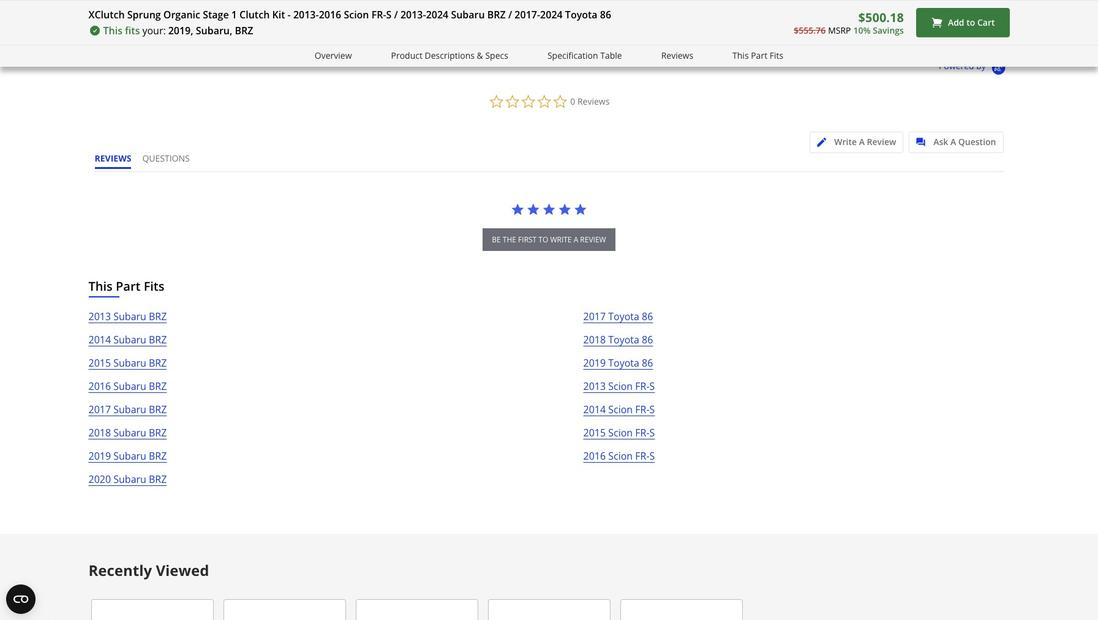 Task type: describe. For each thing, give the bounding box(es) containing it.
s left '(8)'
[[386, 8, 392, 21]]

brz for 2013 subaru brz
[[149, 310, 167, 324]]

organic
[[164, 8, 200, 21]]

dialog image
[[917, 138, 932, 147]]

1 2024 from the left
[[426, 8, 449, 21]]

facelift
[[750, 3, 777, 14]]

add to cart button
[[917, 8, 1010, 37]]

subaru for 2016 subaru brz
[[114, 380, 146, 394]]

7 total reviews element for quick
[[239, 14, 337, 25]]

xclutch sprung organic stage 1 clutch kit - 2013-2016 scion fr-s / 2013-2024 subaru brz / 2017-2024 toyota 86
[[89, 8, 612, 21]]

a for ask
[[951, 136, 957, 148]]

0 reviews
[[571, 96, 610, 107]]

ask
[[934, 136, 949, 148]]

quick
[[270, 3, 291, 14]]

brz for 2019 subaru brz
[[149, 450, 167, 463]]

2013 scion fr-s
[[584, 380, 655, 394]]

subaru,
[[196, 24, 233, 37]]

racing
[[887, 3, 912, 14]]

tomei expreme ti titantium cat-back...
[[122, 3, 267, 14]]

0 horizontal spatial part
[[116, 278, 141, 295]]

$500.18
[[859, 9, 905, 26]]

this part fits link
[[733, 49, 784, 63]]

11 star image from the left
[[601, 15, 610, 25]]

stage
[[203, 8, 229, 21]]

&
[[477, 50, 483, 61]]

2 oil from the left
[[405, 3, 415, 14]]

2 / from the left
[[509, 8, 512, 21]]

sprung
[[127, 8, 161, 21]]

2013 for 2013 scion fr-s
[[584, 380, 606, 394]]

subaru left laser
[[451, 8, 485, 21]]

7 total reviews element for expreme
[[122, 14, 220, 25]]

1 vertical spatial this
[[733, 50, 749, 61]]

2017 toyota 86 link
[[584, 309, 654, 332]]

2015 for 2015 scion fr-s
[[584, 427, 606, 440]]

1 total reviews element containing (1)
[[474, 14, 572, 25]]

product descriptions & specs
[[391, 50, 509, 61]]

tab list containing reviews
[[95, 153, 201, 172]]

oem
[[385, 3, 403, 14]]

6 star image from the left
[[483, 15, 492, 25]]

fumoto quick engine oil drain valve...
[[239, 3, 381, 14]]

2017 subaru brz
[[89, 403, 167, 417]]

2016 for 2016 subaru brz
[[89, 380, 111, 394]]

8 star image from the left
[[502, 15, 511, 25]]

koyo
[[826, 3, 845, 14]]

fr- left '(8)'
[[372, 8, 386, 21]]

specification table
[[548, 50, 622, 61]]

subaru oem oil filter - 2015+ wrx link
[[357, 0, 485, 14]]

0 vertical spatial this
[[103, 24, 123, 37]]

descriptions
[[425, 50, 475, 61]]

xclutch
[[89, 8, 125, 21]]

olma.70159.1 olm carbon fiber oe style ebrake handle - 2015+ wrx / sti / 2013+ ft86 / 14-18 forester / 13-17 crosstrek, image
[[488, 600, 611, 621]]

1 vertical spatial fits
[[144, 278, 165, 295]]

2016 subaru brz link
[[89, 379, 167, 402]]

3 star image from the left
[[257, 15, 267, 25]]

fr- for 2013 scion fr-s
[[636, 380, 650, 394]]

koyo aluminum racing radiator -...
[[826, 3, 956, 14]]

olm oe style rain guards -...
[[944, 3, 1052, 14]]

cbgca6850550 carbing lower arm support brace - 2013+ ft86, image
[[621, 600, 743, 621]]

86 for 2019 toyota 86
[[642, 357, 654, 370]]

toyota right stock at the top of the page
[[566, 8, 598, 21]]

2019 toyota 86
[[584, 357, 654, 370]]

9 star image from the left
[[511, 15, 520, 25]]

write a review button
[[810, 132, 904, 153]]

bcrf-20-br-14k-16k bc racing br coilovers - 2013+ ft86-default springs-14k-16k, image
[[356, 600, 478, 621]]

2020
[[89, 473, 111, 487]]

overview
[[315, 50, 352, 61]]

review
[[581, 235, 607, 245]]

fr- for 2015 scion fr-s
[[636, 427, 650, 440]]

stock
[[544, 3, 564, 14]]

2013 for 2013 subaru brz
[[89, 310, 111, 324]]

brz for 2014 subaru brz
[[149, 333, 167, 347]]

2015+
[[443, 3, 466, 14]]

viewed
[[156, 561, 209, 581]]

2019 for 2019 toyota 86
[[584, 357, 606, 370]]

2020 subaru brz link
[[89, 472, 167, 495]]

fumoto
[[239, 3, 268, 14]]

2017-
[[515, 8, 541, 21]]

11 total reviews element
[[591, 14, 690, 25]]

1 oil from the left
[[320, 3, 330, 14]]

- right filter
[[438, 3, 441, 14]]

(8)
[[403, 14, 411, 25]]

fr- for 2016 scion fr-s
[[636, 450, 650, 463]]

7 star image from the left
[[492, 15, 502, 25]]

0
[[571, 96, 576, 107]]

ngk
[[474, 3, 491, 14]]

1 2013- from the left
[[294, 8, 319, 21]]

scion for 2015
[[609, 427, 633, 440]]

iridium
[[515, 3, 542, 14]]

olm
[[944, 3, 961, 14]]

2 vertical spatial this
[[89, 278, 113, 295]]

be the first to write a review button
[[483, 229, 616, 251]]

14 star image from the left
[[944, 15, 953, 25]]

2016 scion fr-s link
[[584, 449, 655, 472]]

engine
[[293, 3, 318, 14]]

cart
[[978, 17, 996, 28]]

12 star image from the left
[[826, 15, 836, 25]]

2017 toyota 86
[[584, 310, 654, 324]]

write
[[835, 136, 857, 148]]

toyota for 2017
[[609, 310, 640, 324]]

add
[[949, 17, 965, 28]]

- right kit
[[288, 8, 291, 21]]

2015 scion fr-s
[[584, 427, 655, 440]]

- up add
[[947, 3, 950, 14]]

subaru for 2013 subaru brz
[[114, 310, 146, 324]]

questions
[[142, 153, 190, 164]]

2 2024 from the left
[[541, 8, 563, 21]]

2 2013- from the left
[[401, 8, 426, 21]]

filter
[[417, 3, 436, 14]]

$500.18 $555.76 msrp 10% savings
[[794, 9, 905, 36]]

be
[[492, 235, 501, 245]]

8 total reviews element
[[357, 14, 455, 25]]

2016 scion fr-s
[[584, 450, 655, 463]]

1 ... from the left
[[950, 3, 956, 14]]

subaru oem oil filter - 2015+ wrx
[[357, 3, 485, 14]]

scion left oem
[[344, 8, 369, 21]]

product descriptions & specs link
[[391, 49, 509, 63]]

2 ... from the left
[[1046, 3, 1052, 14]]

5 star image from the left
[[357, 15, 366, 25]]

question
[[959, 136, 997, 148]]

valve...
[[355, 3, 381, 14]]

2017 subaru brz link
[[89, 402, 167, 425]]

0 vertical spatial this part fits
[[733, 50, 784, 61]]

2015 subaru brz
[[89, 357, 167, 370]]

titantium
[[191, 3, 226, 14]]

2019 subaru brz
[[89, 450, 167, 463]]

aluminum
[[847, 3, 885, 14]]

1
[[232, 8, 237, 21]]

tomei expreme ti titantium cat-back... link
[[122, 0, 267, 14]]



Task type: locate. For each thing, give the bounding box(es) containing it.
jdm
[[779, 3, 794, 14]]

1 horizontal spatial 2019
[[584, 357, 606, 370]]

86 right heat
[[600, 8, 612, 21]]

2016 inside "link"
[[584, 450, 606, 463]]

subaru down 2015 subaru brz link
[[114, 380, 146, 394]]

fits up 2013 subaru brz
[[144, 278, 165, 295]]

1 vertical spatial 2016
[[89, 380, 111, 394]]

scion for 2016
[[609, 450, 633, 463]]

2014 for 2014 subaru brz
[[89, 333, 111, 347]]

overview link
[[315, 49, 352, 63]]

fr- inside "link"
[[636, 450, 650, 463]]

1 horizontal spatial 2016
[[319, 8, 342, 21]]

s for 2013 scion fr-s
[[650, 380, 655, 394]]

2018 subaru brz
[[89, 427, 167, 440]]

subaru up 2014 subaru brz
[[114, 310, 146, 324]]

10%
[[854, 24, 871, 36]]

table
[[601, 50, 622, 61]]

2017 for 2017 subaru brz
[[89, 403, 111, 417]]

brz for 2017 subaru brz
[[149, 403, 167, 417]]

1 total reviews element
[[474, 14, 572, 25], [709, 14, 807, 25]]

n/a
[[591, 3, 605, 14]]

rain
[[996, 3, 1012, 14]]

1 vertical spatial 2014
[[584, 403, 606, 417]]

0 horizontal spatial 7 total reviews element
[[122, 14, 220, 25]]

2013-
[[294, 8, 319, 21], [401, 8, 426, 21]]

1 horizontal spatial this part fits
[[733, 50, 784, 61]]

reviews right 0
[[578, 96, 610, 107]]

2015 down the 2014 scion fr-s 'link'
[[584, 427, 606, 440]]

a
[[574, 235, 579, 245]]

drain
[[333, 3, 353, 14]]

brz for 2020 subaru brz
[[149, 473, 167, 487]]

brz down 2015 subaru brz link
[[149, 380, 167, 394]]

subaru down 2019 subaru brz link
[[114, 473, 146, 487]]

scion for 2013
[[609, 380, 633, 394]]

2016 right engine
[[319, 8, 342, 21]]

1 vertical spatial 2015
[[584, 427, 606, 440]]

subaru down 2016 subaru brz link
[[114, 403, 146, 417]]

1 horizontal spatial 2024
[[541, 8, 563, 21]]

0 horizontal spatial 2019
[[89, 450, 111, 463]]

... up add
[[950, 3, 956, 14]]

radiator
[[914, 3, 945, 14]]

1 horizontal spatial part
[[751, 50, 768, 61]]

86 down the "2017 toyota 86" link
[[642, 333, 654, 347]]

(3)
[[872, 14, 881, 25]]

star image
[[131, 15, 140, 25], [140, 15, 149, 25], [149, 15, 158, 25], [158, 15, 168, 25], [248, 15, 257, 25], [267, 15, 276, 25], [366, 15, 375, 25], [375, 15, 384, 25], [384, 15, 393, 25], [393, 15, 403, 25], [474, 15, 483, 25], [610, 15, 619, 25], [845, 15, 854, 25], [863, 15, 872, 25], [953, 15, 962, 25], [962, 15, 971, 25], [971, 15, 981, 25], [981, 15, 990, 25], [511, 203, 525, 216], [527, 203, 540, 216], [543, 203, 556, 216], [558, 203, 572, 216], [574, 203, 588, 216]]

1 horizontal spatial 2013
[[584, 380, 606, 394]]

subaru
[[357, 3, 383, 14], [451, 8, 485, 21], [114, 310, 146, 324], [114, 333, 146, 347], [114, 357, 146, 370], [114, 380, 146, 394], [114, 403, 146, 417], [114, 427, 146, 440], [114, 450, 146, 463], [114, 473, 146, 487]]

1 horizontal spatial 2017
[[584, 310, 606, 324]]

1 star image from the left
[[122, 15, 131, 25]]

toyota down 2018 toyota 86 link
[[609, 357, 640, 370]]

0 horizontal spatial 1 total reviews element
[[474, 14, 572, 25]]

specs
[[486, 50, 509, 61]]

2015 subaru brz link
[[89, 356, 167, 379]]

product
[[391, 50, 423, 61]]

0 vertical spatial 2015
[[89, 357, 111, 370]]

wrx
[[468, 3, 485, 14]]

7 total reviews element
[[122, 14, 220, 25], [239, 14, 337, 25]]

2 vertical spatial 2016
[[584, 450, 606, 463]]

fr- down 2013 scion fr-s link
[[636, 403, 650, 417]]

scion down the 2014 scion fr-s 'link'
[[609, 427, 633, 440]]

0 vertical spatial 2013
[[89, 310, 111, 324]]

fr- inside 'link'
[[636, 403, 650, 417]]

toyota up 2018 toyota 86 on the right of the page
[[609, 310, 640, 324]]

(7) for expreme
[[168, 14, 176, 25]]

/ left (1)
[[509, 8, 512, 21]]

powered
[[939, 60, 975, 72]]

tab list
[[95, 153, 201, 172]]

2014 subaru brz link
[[89, 332, 167, 356]]

to down oe
[[967, 17, 976, 28]]

0 vertical spatial 2014
[[89, 333, 111, 347]]

10 star image from the left
[[591, 15, 601, 25]]

subaru for 2020 subaru brz
[[114, 473, 146, 487]]

fits
[[770, 50, 784, 61], [144, 278, 165, 295]]

s down 2013 scion fr-s link
[[650, 403, 655, 417]]

this part fits up 2013 subaru brz
[[89, 278, 165, 295]]

s
[[386, 8, 392, 21], [650, 380, 655, 394], [650, 403, 655, 417], [650, 427, 655, 440], [650, 450, 655, 463]]

2018 down 2017 subaru brz link
[[89, 427, 111, 440]]

2018 toyota 86
[[584, 333, 654, 347]]

write
[[551, 235, 572, 245]]

subaru for 2019 subaru brz
[[114, 450, 146, 463]]

2018 for 2018 toyota 86
[[584, 333, 606, 347]]

fr- down "2019 toyota 86" link
[[636, 380, 650, 394]]

0 horizontal spatial oil
[[320, 3, 330, 14]]

2014 inside 'link'
[[584, 403, 606, 417]]

1 vertical spatial 2019
[[89, 450, 111, 463]]

add to cart
[[949, 17, 996, 28]]

open widget image
[[6, 585, 36, 615]]

xclxksu23012-1a 2013-2020 fr-s, brz, 86 xclutch sprung organic stage 1 clutch kit, image
[[91, 600, 214, 621]]

subaru for 2017 subaru brz
[[114, 403, 146, 417]]

0 horizontal spatial a
[[860, 136, 865, 148]]

ngk laser iridium stock heat range... link
[[474, 0, 615, 14]]

0 horizontal spatial ...
[[950, 3, 956, 14]]

scion inside "link"
[[609, 450, 633, 463]]

2013 scion fr-s link
[[584, 379, 655, 402]]

2024 left heat
[[541, 8, 563, 21]]

brz right wrx
[[488, 8, 506, 21]]

86 for 2017 toyota 86
[[642, 310, 654, 324]]

2015 inside 2015 subaru brz link
[[89, 357, 111, 370]]

brz down 2014 subaru brz link
[[149, 357, 167, 370]]

1 horizontal spatial oil
[[405, 3, 415, 14]]

1 vertical spatial 2017
[[89, 403, 111, 417]]

0 horizontal spatial 2018
[[89, 427, 111, 440]]

msrp
[[829, 24, 852, 36]]

1 horizontal spatial 1 total reviews element
[[709, 14, 807, 25]]

style...
[[796, 3, 820, 14]]

this fits your: 2019, subaru, brz
[[103, 24, 253, 37]]

2 star image from the left
[[239, 15, 248, 25]]

1 vertical spatial 2018
[[89, 427, 111, 440]]

brz down 2017 subaru brz link
[[149, 427, 167, 440]]

0 horizontal spatial to
[[539, 235, 549, 245]]

subaru down 2014 subaru brz link
[[114, 357, 146, 370]]

2015
[[89, 357, 111, 370], [584, 427, 606, 440]]

2 (7) from the left
[[285, 14, 294, 25]]

86 down 2018 toyota 86 link
[[642, 357, 654, 370]]

toyota for 2018
[[609, 333, 640, 347]]

2018 for 2018 subaru brz
[[89, 427, 111, 440]]

1 horizontal spatial 2014
[[584, 403, 606, 417]]

0 horizontal spatial fits
[[144, 278, 165, 295]]

part down 'facelift'
[[751, 50, 768, 61]]

oil left drain
[[320, 3, 330, 14]]

2014 down 2013 scion fr-s link
[[584, 403, 606, 417]]

2013 down "2019 toyota 86" link
[[584, 380, 606, 394]]

2014 scion fr-s
[[584, 403, 655, 417]]

powered by link
[[939, 60, 1010, 76]]

fr-
[[372, 8, 386, 21], [636, 380, 650, 394], [636, 403, 650, 417], [636, 427, 650, 440], [636, 450, 650, 463]]

2016 for 2016 scion fr-s
[[584, 450, 606, 463]]

n/a link
[[591, 0, 690, 14]]

a right ask
[[951, 136, 957, 148]]

fits down jdm
[[770, 50, 784, 61]]

reviews
[[95, 153, 131, 164]]

- right guards
[[1043, 3, 1046, 14]]

brz for 2015 subaru brz
[[149, 357, 167, 370]]

fr- down the 2014 scion fr-s 'link'
[[636, 427, 650, 440]]

2019 up 2020
[[89, 450, 111, 463]]

1 horizontal spatial a
[[951, 136, 957, 148]]

subaru down 2017 subaru brz link
[[114, 427, 146, 440]]

specification
[[548, 50, 599, 61]]

2019 subaru brz link
[[89, 449, 167, 472]]

ask a question button
[[910, 132, 1004, 153]]

2015 for 2015 subaru brz
[[89, 357, 111, 370]]

scion
[[344, 8, 369, 21], [609, 380, 633, 394], [609, 403, 633, 417], [609, 427, 633, 440], [609, 450, 633, 463]]

2019,
[[168, 24, 193, 37]]

13 star image from the left
[[854, 15, 863, 25]]

oil
[[320, 3, 330, 14], [405, 3, 415, 14]]

0 horizontal spatial 2014
[[89, 333, 111, 347]]

0 horizontal spatial /
[[394, 8, 398, 21]]

star image
[[122, 15, 131, 25], [239, 15, 248, 25], [257, 15, 267, 25], [276, 15, 285, 25], [357, 15, 366, 25], [483, 15, 492, 25], [492, 15, 502, 25], [502, 15, 511, 25], [511, 15, 520, 25], [591, 15, 601, 25], [601, 15, 610, 25], [826, 15, 836, 25], [854, 15, 863, 25], [944, 15, 953, 25]]

2014 down 2013 subaru brz link at the left
[[89, 333, 111, 347]]

subaru down 2018 subaru brz link
[[114, 450, 146, 463]]

2013 up 2014 subaru brz
[[89, 310, 111, 324]]

0 vertical spatial part
[[751, 50, 768, 61]]

1 vertical spatial part
[[116, 278, 141, 295]]

86
[[600, 8, 612, 21], [642, 310, 654, 324], [642, 333, 654, 347], [642, 357, 654, 370]]

fumoto quick engine oil drain valve... link
[[239, 0, 381, 14]]

write no frame image
[[818, 138, 833, 147]]

2016 down 2015 subaru brz link
[[89, 380, 111, 394]]

s down the 2014 scion fr-s 'link'
[[650, 427, 655, 440]]

(1)
[[520, 14, 529, 25]]

(7) for quick
[[285, 14, 294, 25]]

heat
[[566, 3, 583, 14]]

2024 right '(8)'
[[426, 8, 449, 21]]

2019 for 2019 subaru brz
[[89, 450, 111, 463]]

review
[[868, 136, 897, 148]]

0 horizontal spatial 2013
[[89, 310, 111, 324]]

fits
[[125, 24, 140, 37]]

0 horizontal spatial reviews
[[578, 96, 610, 107]]

scion down "2019 toyota 86" link
[[609, 380, 633, 394]]

write a review
[[835, 136, 897, 148]]

2 horizontal spatial 2016
[[584, 450, 606, 463]]

0 horizontal spatial 2015
[[89, 357, 111, 370]]

2016 down 2015 scion fr-s link
[[584, 450, 606, 463]]

1 horizontal spatial fits
[[770, 50, 784, 61]]

subaru for 2018 subaru brz
[[114, 427, 146, 440]]

first
[[519, 235, 537, 245]]

/ left '(8)'
[[394, 8, 398, 21]]

reviews link
[[662, 49, 694, 63]]

2017 down 2016 subaru brz link
[[89, 403, 111, 417]]

1 1 total reviews element from the left
[[474, 14, 572, 25]]

subaru for 2014 subaru brz
[[114, 333, 146, 347]]

toyota for 2019
[[609, 357, 640, 370]]

2 7 total reviews element from the left
[[239, 14, 337, 25]]

1 horizontal spatial 2015
[[584, 427, 606, 440]]

subaru left oem
[[357, 3, 383, 14]]

brz down 2019 subaru brz link
[[149, 473, 167, 487]]

s inside 'link'
[[650, 403, 655, 417]]

oil right oem
[[405, 3, 415, 14]]

subaru for 2015 subaru brz
[[114, 357, 146, 370]]

0 horizontal spatial 2017
[[89, 403, 111, 417]]

fr- down 2015 scion fr-s link
[[636, 450, 650, 463]]

scion down 2015 scion fr-s link
[[609, 450, 633, 463]]

0 vertical spatial fits
[[770, 50, 784, 61]]

2015 down 2014 subaru brz link
[[89, 357, 111, 370]]

this down xclutch
[[103, 24, 123, 37]]

brz down 2013 subaru brz link at the left
[[149, 333, 167, 347]]

... right guards
[[1046, 3, 1052, 14]]

brz down 2016 subaru brz link
[[149, 403, 167, 417]]

scion down 2013 scion fr-s link
[[609, 403, 633, 417]]

recently
[[89, 561, 152, 581]]

s for 2015 scion fr-s
[[650, 427, 655, 440]]

1 vertical spatial this part fits
[[89, 278, 165, 295]]

laser
[[493, 3, 513, 14]]

0 vertical spatial reviews
[[662, 50, 694, 61]]

0 vertical spatial to
[[967, 17, 976, 28]]

1 horizontal spatial 2018
[[584, 333, 606, 347]]

brz up 2014 subaru brz
[[149, 310, 167, 324]]

this up 2013 subaru brz
[[89, 278, 113, 295]]

2 1 total reviews element from the left
[[709, 14, 807, 25]]

ti
[[182, 3, 189, 14]]

0 vertical spatial 2018
[[584, 333, 606, 347]]

brz down 2018 subaru brz link
[[149, 450, 167, 463]]

part up 2013 subaru brz
[[116, 278, 141, 295]]

brz for 2018 subaru brz
[[149, 427, 167, 440]]

s for 2014 scion fr-s
[[650, 403, 655, 417]]

rad20-0207-02 radium engineering air oil separator r kit - 2002-2007 subaru wrx/sti, image
[[223, 600, 346, 621]]

2020 subaru brz
[[89, 473, 167, 487]]

2 a from the left
[[951, 136, 957, 148]]

subispeed
[[709, 3, 748, 14]]

brz down '1'
[[235, 24, 253, 37]]

1 vertical spatial reviews
[[578, 96, 610, 107]]

subispeed facelift jdm style... link
[[709, 0, 820, 14]]

fr- for 2014 scion fr-s
[[636, 403, 650, 417]]

2016 subaru brz
[[89, 380, 167, 394]]

reviews down 11 total reviews element
[[662, 50, 694, 61]]

1 vertical spatial 2013
[[584, 380, 606, 394]]

recently viewed
[[89, 561, 209, 581]]

s inside "link"
[[650, 450, 655, 463]]

2024
[[426, 8, 449, 21], [541, 8, 563, 21]]

savings
[[873, 24, 905, 36]]

a for write
[[860, 136, 865, 148]]

2018 subaru brz link
[[89, 425, 167, 449]]

a right write
[[860, 136, 865, 148]]

2017 up 2018 toyota 86 on the right of the page
[[584, 310, 606, 324]]

scion inside 'link'
[[609, 403, 633, 417]]

1 / from the left
[[394, 8, 398, 21]]

1 horizontal spatial (7)
[[285, 14, 294, 25]]

be the first to write a review
[[492, 235, 607, 245]]

0 vertical spatial 2016
[[319, 8, 342, 21]]

1 horizontal spatial /
[[509, 8, 512, 21]]

by
[[977, 60, 987, 72]]

1 vertical spatial to
[[539, 235, 549, 245]]

2014 for 2014 scion fr-s
[[584, 403, 606, 417]]

2015 scion fr-s link
[[584, 425, 655, 449]]

86 for 2018 toyota 86
[[642, 333, 654, 347]]

$555.76
[[794, 24, 826, 36]]

brz for 2016 subaru brz
[[149, 380, 167, 394]]

0 horizontal spatial this part fits
[[89, 278, 165, 295]]

this down subispeed
[[733, 50, 749, 61]]

to right first
[[539, 235, 549, 245]]

0 horizontal spatial 2016
[[89, 380, 111, 394]]

your:
[[142, 24, 166, 37]]

scion for 2014
[[609, 403, 633, 417]]

2 total reviews element
[[944, 14, 1042, 25]]

1 horizontal spatial ...
[[1046, 3, 1052, 14]]

s down 2015 scion fr-s link
[[650, 450, 655, 463]]

2016
[[319, 8, 342, 21], [89, 380, 111, 394], [584, 450, 606, 463]]

s for 2016 scion fr-s
[[650, 450, 655, 463]]

1 horizontal spatial 2013-
[[401, 8, 426, 21]]

0 vertical spatial 2019
[[584, 357, 606, 370]]

2019 down 2018 toyota 86 link
[[584, 357, 606, 370]]

2018 down the "2017 toyota 86" link
[[584, 333, 606, 347]]

subispeed facelift jdm style...
[[709, 3, 820, 14]]

2015 inside 2015 scion fr-s link
[[584, 427, 606, 440]]

2018 toyota 86 link
[[584, 332, 654, 356]]

2018
[[584, 333, 606, 347], [89, 427, 111, 440]]

subaru down 2013 subaru brz link at the left
[[114, 333, 146, 347]]

this part fits down 'facelift'
[[733, 50, 784, 61]]

1 horizontal spatial to
[[967, 17, 976, 28]]

4 star image from the left
[[276, 15, 285, 25]]

86 up 2018 toyota 86 on the right of the page
[[642, 310, 654, 324]]

toyota down the "2017 toyota 86" link
[[609, 333, 640, 347]]

2017 for 2017 toyota 86
[[584, 310, 606, 324]]

s down "2019 toyota 86" link
[[650, 380, 655, 394]]

1 horizontal spatial 7 total reviews element
[[239, 14, 337, 25]]

1 a from the left
[[860, 136, 865, 148]]

0 horizontal spatial 2013-
[[294, 8, 319, 21]]

oe
[[963, 3, 974, 14]]

1 (7) from the left
[[168, 14, 176, 25]]

0 horizontal spatial (7)
[[168, 14, 176, 25]]

3 total reviews element
[[826, 14, 924, 25]]

this part fits
[[733, 50, 784, 61], [89, 278, 165, 295]]

1 7 total reviews element from the left
[[122, 14, 220, 25]]

0 horizontal spatial 2024
[[426, 8, 449, 21]]

0 vertical spatial 2017
[[584, 310, 606, 324]]

1 horizontal spatial reviews
[[662, 50, 694, 61]]

back...
[[243, 3, 267, 14]]



Task type: vqa. For each thing, say whether or not it's contained in the screenshot.
third inside the The categories of Personal Information we disclosed for a business purpose, and for each category identified, the categories of third parties to whom we disclosed that particular category of Personal Information.
no



